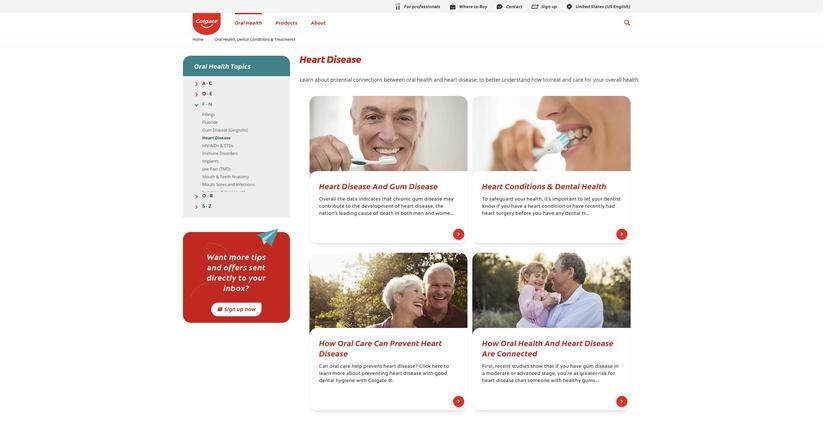 Task type: describe. For each thing, give the bounding box(es) containing it.
heart conditions & dental health
[[482, 181, 606, 191]]

nutrition & oral health link
[[202, 189, 246, 195]]

0 horizontal spatial with
[[356, 379, 367, 384]]

your left overall
[[593, 76, 604, 83]]

f
[[202, 102, 205, 107]]

gums...
[[582, 379, 599, 384]]

0 horizontal spatial about
[[315, 76, 329, 83]]

stds
[[224, 143, 234, 149]]

nutrition
[[202, 189, 219, 195]]

first, recent studies show that if you have gum disease in a moderate or advanced stage, you're at greater risk for heart disease than someone with healthy gums...
[[482, 365, 619, 384]]

oral inside can oral care help prevent heart disease? click here to learn more about preventing heart disease with good dental hygiene with colgate ®.
[[330, 365, 339, 370]]

safeguard
[[489, 197, 514, 202]]

up
[[237, 306, 244, 313]]

products button
[[276, 19, 297, 26]]

heart inside overall the data indicates that chronic gum disease may contribute to the development of heart disease, the nation's leading cause of death in both men and wome...
[[401, 204, 414, 209]]

a - c
[[202, 81, 212, 86]]

contribute
[[319, 204, 345, 209]]

recent
[[495, 365, 511, 370]]

c
[[209, 81, 212, 86]]

s - z
[[202, 204, 212, 209]]

0 vertical spatial oral
[[406, 76, 416, 83]]

disease inside how oral health and heart disease are connected
[[585, 338, 614, 348]]

location icon image
[[566, 3, 573, 11]]

implants
[[202, 158, 219, 164]]

disease up potential at the left
[[327, 53, 361, 66]]

or inside to safeguard your health, it's important to let your dentist know if you have a heart condition or have recently had heart surgery before you have any dental tr...
[[566, 204, 571, 209]]

learn
[[319, 372, 331, 377]]

gum inside the fillings fluoride gum disease (gingivitis) heart disease hiv/aids & stds immune disorders implants jaw pain (tmd) mouth & teeth anatomy mouth sores and infections nutrition & oral health
[[202, 127, 212, 133]]

oral health, dental conditions & treatments
[[215, 37, 296, 42]]

fillings fluoride gum disease (gingivitis) heart disease hiv/aids & stds immune disorders implants jaw pain (tmd) mouth & teeth anatomy mouth sores and infections nutrition & oral health
[[202, 112, 255, 195]]

risk
[[598, 372, 607, 377]]

how oral care can prevent heart disease
[[319, 338, 442, 359]]

heart disease link
[[202, 135, 231, 141]]

about inside can oral care help prevent heart disease? click here to learn more about preventing heart disease with good dental hygiene with colgate ®.
[[346, 372, 361, 377]]

teeth
[[220, 174, 231, 180]]

potential
[[330, 76, 352, 83]]

prevent
[[364, 365, 382, 370]]

& down sores
[[220, 189, 223, 195]]

in inside overall the data indicates that chronic gum disease may contribute to the development of heart disease, the nation's leading cause of death in both men and wome...
[[395, 212, 399, 216]]

d - e button
[[183, 92, 290, 97]]

your up recently on the top right of the page
[[592, 197, 603, 202]]

it's
[[545, 197, 551, 202]]

good
[[435, 372, 448, 377]]

to inside to safeguard your health, it's important to let your dentist know if you have a heart condition or have recently had heart surgery before you have any dental tr...
[[578, 197, 583, 202]]

products
[[276, 19, 297, 26]]

sign up icon image
[[531, 3, 539, 11]]

if inside to safeguard your health, it's important to let your dentist know if you have a heart condition or have recently had heart surgery before you have any dental tr...
[[497, 204, 500, 209]]

more inside want more tips and offers sent directly to your inbox?
[[229, 252, 249, 262]]

oral health topics button
[[183, 56, 290, 76]]

first,
[[482, 365, 494, 370]]

want
[[207, 252, 227, 262]]

cause
[[358, 212, 372, 216]]

heart disease
[[300, 53, 361, 66]]

jaw pain (tmd) link
[[202, 166, 231, 172]]

& down "jaw pain (tmd)" link
[[216, 174, 219, 180]]

disease down gum disease (gingivitis) link
[[215, 135, 231, 141]]

1 horizontal spatial the
[[352, 204, 360, 209]]

gum inside overall the data indicates that chronic gum disease may contribute to the development of heart disease, the nation's leading cause of death in both men and wome...
[[412, 197, 423, 202]]

have down condition
[[543, 212, 554, 216]]

data
[[347, 197, 358, 202]]

- for f
[[206, 102, 207, 107]]

o - r button
[[183, 194, 290, 199]]

heart inside how oral care can prevent heart disease
[[421, 338, 442, 348]]

in inside first, recent studies show that if you have gum disease in a moderate or advanced stage, you're at greater risk for heart disease than someone with healthy gums...
[[614, 365, 619, 370]]

wome...
[[436, 212, 454, 216]]

& left treatments
[[271, 37, 274, 42]]

(tmd)
[[219, 166, 231, 172]]

immune
[[202, 150, 218, 156]]

if inside first, recent studies show that if you have gum disease in a moderate or advanced stage, you're at greater risk for heart disease than someone with healthy gums...
[[556, 365, 559, 370]]

your up "before"
[[515, 197, 525, 202]]

sores
[[216, 182, 227, 187]]

0 vertical spatial you
[[501, 204, 510, 209]]

disease, inside overall the data indicates that chronic gum disease may contribute to the development of heart disease, the nation's leading cause of death in both men and wome...
[[415, 204, 434, 209]]

e
[[209, 92, 212, 97]]

paper airplane image
[[191, 226, 282, 303]]

fluoride
[[202, 119, 218, 125]]

disease inside can oral care help prevent heart disease? click here to learn more about preventing heart disease with good dental hygiene with colgate ®.
[[404, 372, 422, 377]]

men
[[413, 212, 424, 216]]

oral inside how oral care can prevent heart disease
[[338, 338, 354, 348]]

oral health, dental conditions & treatments link
[[210, 37, 300, 42]]

contact icon image
[[496, 3, 504, 11]]

care inside can oral care help prevent heart disease? click here to learn more about preventing heart disease with good dental hygiene with colgate ®.
[[340, 365, 350, 370]]

disease inside overall the data indicates that chronic gum disease may contribute to the development of heart disease, the nation's leading cause of death in both men and wome...
[[424, 197, 442, 202]]

o
[[202, 194, 206, 199]]

overall the data indicates that chronic gum disease may contribute to the development of heart disease, the nation's leading cause of death in both men and wome...
[[319, 197, 454, 216]]

any
[[556, 212, 564, 216]]

1 horizontal spatial gum
[[390, 181, 407, 191]]

and inside how oral health and heart disease are connected
[[545, 338, 560, 348]]

treatments
[[274, 37, 296, 42]]

a
[[202, 81, 205, 86]]

where to buy icon image
[[449, 3, 457, 11]]

implants link
[[202, 158, 219, 164]]

overall
[[319, 197, 336, 202]]

disease down moderate
[[496, 379, 514, 384]]

d
[[202, 92, 206, 97]]

2 horizontal spatial the
[[436, 204, 444, 209]]

healthy
[[563, 379, 581, 384]]

1 horizontal spatial disease,
[[459, 76, 478, 83]]

learn about potential connections between oral health and heart disease, to better understand how to treat and care for your overall health.
[[300, 76, 640, 83]]

help
[[352, 365, 362, 370]]

disease up risk
[[595, 365, 613, 370]]

sign up now link
[[211, 303, 262, 317]]

disease up heart disease link
[[213, 127, 227, 133]]

1 horizontal spatial care
[[573, 76, 583, 83]]

home
[[193, 37, 203, 42]]

both
[[401, 212, 412, 216]]

0 vertical spatial conditions
[[250, 37, 270, 42]]

0 horizontal spatial and
[[373, 181, 388, 191]]

health inside popup button
[[209, 62, 229, 70]]

0 horizontal spatial the
[[338, 197, 346, 202]]

treat
[[549, 76, 561, 83]]

oral left health,
[[215, 37, 222, 42]]

development
[[361, 204, 394, 209]]

sign
[[224, 306, 236, 313]]

®.
[[388, 379, 394, 384]]

- for a
[[206, 81, 208, 86]]

to safeguard your health, it's important to let your dentist know if you have a heart condition or have recently had heart surgery before you have any dental tr...
[[482, 197, 621, 216]]

health,
[[223, 37, 236, 42]]

how for disease
[[319, 338, 336, 348]]

have up tr...
[[573, 204, 584, 209]]

f - n menu
[[183, 111, 290, 197]]

(gingivitis)
[[228, 127, 248, 133]]

connections
[[353, 76, 383, 83]]

0 vertical spatial for
[[585, 76, 592, 83]]

can inside how oral care can prevent heart disease
[[374, 338, 388, 348]]

to right how
[[543, 76, 548, 83]]

1 mouth from the top
[[202, 174, 215, 180]]

your inside want more tips and offers sent directly to your inbox?
[[249, 272, 266, 283]]

condition
[[542, 204, 565, 209]]

1 horizontal spatial with
[[423, 372, 434, 377]]

heart up learn
[[300, 53, 325, 66]]

advanced
[[517, 372, 541, 377]]

inbox?
[[223, 283, 249, 293]]

offers
[[224, 262, 247, 273]]

someone
[[528, 379, 550, 384]]

understand
[[502, 76, 530, 83]]



Task type: locate. For each thing, give the bounding box(es) containing it.
0 vertical spatial a
[[524, 204, 527, 209]]

0 vertical spatial about
[[315, 76, 329, 83]]

with down click on the bottom right
[[423, 372, 434, 377]]

have
[[511, 204, 523, 209], [573, 204, 584, 209], [543, 212, 554, 216], [570, 365, 582, 370]]

a down first,
[[482, 372, 485, 377]]

0 vertical spatial that
[[382, 197, 392, 202]]

health
[[417, 76, 432, 83]]

0 horizontal spatial oral
[[330, 365, 339, 370]]

oral right are
[[501, 338, 517, 348]]

oral up learn
[[330, 365, 339, 370]]

your
[[593, 76, 604, 83], [515, 197, 525, 202], [592, 197, 603, 202], [249, 272, 266, 283]]

colgate® logo image
[[193, 13, 220, 35]]

and inside want more tips and offers sent directly to your inbox?
[[207, 262, 222, 273]]

1 horizontal spatial for
[[608, 372, 615, 377]]

if down "safeguard"
[[497, 204, 500, 209]]

for left overall
[[585, 76, 592, 83]]

that for gum
[[382, 197, 392, 202]]

health.
[[623, 76, 640, 83]]

more left tips on the left bottom of page
[[229, 252, 249, 262]]

0 vertical spatial of
[[395, 204, 400, 209]]

1 vertical spatial in
[[614, 365, 619, 370]]

can inside can oral care help prevent heart disease? click here to learn more about preventing heart disease with good dental hygiene with colgate ®.
[[319, 365, 328, 370]]

- right s
[[206, 204, 208, 209]]

gum up men
[[412, 197, 423, 202]]

0 horizontal spatial gum
[[202, 127, 212, 133]]

dental left tr...
[[565, 212, 581, 216]]

1 vertical spatial dental
[[555, 181, 580, 191]]

and inside the fillings fluoride gum disease (gingivitis) heart disease hiv/aids & stds immune disorders implants jaw pain (tmd) mouth & teeth anatomy mouth sores and infections nutrition & oral health
[[228, 182, 235, 187]]

about button
[[311, 19, 326, 26]]

important
[[552, 197, 577, 202]]

learn
[[300, 76, 313, 83]]

oral up health,
[[235, 19, 245, 26]]

0 horizontal spatial that
[[382, 197, 392, 202]]

1 horizontal spatial about
[[346, 372, 361, 377]]

mouth up nutrition
[[202, 182, 215, 187]]

for
[[585, 76, 592, 83], [608, 372, 615, 377]]

you're
[[558, 372, 572, 377]]

r
[[210, 194, 213, 199]]

studies
[[512, 365, 529, 370]]

0 vertical spatial if
[[497, 204, 500, 209]]

1 vertical spatial dental
[[319, 379, 335, 384]]

1 vertical spatial of
[[373, 212, 378, 216]]

to up the leading
[[346, 204, 351, 209]]

1 vertical spatial oral
[[330, 365, 339, 370]]

0 vertical spatial gum
[[202, 127, 212, 133]]

heart up 'overall'
[[319, 181, 340, 191]]

heart disease and gum disease
[[319, 181, 438, 191]]

let
[[584, 197, 591, 202]]

0 vertical spatial more
[[229, 252, 249, 262]]

may
[[444, 197, 454, 202]]

or
[[566, 204, 571, 209], [511, 372, 516, 377]]

heart
[[444, 76, 457, 83], [401, 204, 414, 209], [528, 204, 541, 209], [482, 212, 495, 216], [383, 365, 396, 370], [390, 372, 402, 377], [482, 379, 495, 384]]

oral health
[[235, 19, 262, 26]]

-
[[206, 81, 208, 86], [207, 92, 208, 97], [206, 102, 207, 107], [207, 194, 209, 199], [206, 204, 208, 209]]

disease?
[[397, 365, 418, 370]]

0 horizontal spatial of
[[373, 212, 378, 216]]

1 horizontal spatial and
[[545, 338, 560, 348]]

1 horizontal spatial if
[[556, 365, 559, 370]]

1 vertical spatial disease,
[[415, 204, 434, 209]]

heart up "at"
[[562, 338, 583, 348]]

and up indicates at left
[[373, 181, 388, 191]]

and up first, recent studies show that if you have gum disease in a moderate or advanced stage, you're at greater risk for heart disease than someone with healthy gums...
[[545, 338, 560, 348]]

a inside first, recent studies show that if you have gum disease in a moderate or advanced stage, you're at greater risk for heart disease than someone with healthy gums...
[[482, 372, 485, 377]]

oral left health
[[406, 76, 416, 83]]

and inside overall the data indicates that chronic gum disease may contribute to the development of heart disease, the nation's leading cause of death in both men and wome...
[[425, 212, 434, 216]]

1 vertical spatial or
[[511, 372, 516, 377]]

heart inside first, recent studies show that if you have gum disease in a moderate or advanced stage, you're at greater risk for heart disease than someone with healthy gums...
[[482, 379, 495, 384]]

the down data on the top left
[[352, 204, 360, 209]]

the left data on the top left
[[338, 197, 346, 202]]

oral left care
[[338, 338, 354, 348]]

how for are
[[482, 338, 499, 348]]

0 horizontal spatial if
[[497, 204, 500, 209]]

now
[[245, 306, 256, 313]]

more
[[229, 252, 249, 262], [333, 372, 345, 377]]

1 horizontal spatial more
[[333, 372, 345, 377]]

indicates
[[359, 197, 381, 202]]

s - z button
[[183, 204, 290, 210]]

- for d
[[207, 92, 208, 97]]

gum down fluoride link
[[202, 127, 212, 133]]

1 vertical spatial a
[[482, 372, 485, 377]]

dental up important
[[555, 181, 580, 191]]

tr...
[[582, 212, 590, 216]]

mouth & teeth anatomy link
[[202, 174, 249, 180]]

f - n
[[202, 102, 212, 107]]

about right learn
[[315, 76, 329, 83]]

1 horizontal spatial oral
[[406, 76, 416, 83]]

that up 'stage,'
[[544, 365, 554, 370]]

heart up here
[[421, 338, 442, 348]]

- left e
[[207, 92, 208, 97]]

you right "before"
[[533, 212, 542, 216]]

disease down disease?
[[404, 372, 422, 377]]

0 vertical spatial and
[[373, 181, 388, 191]]

1 horizontal spatial dental
[[555, 181, 580, 191]]

health up oral health, dental conditions & treatments
[[246, 19, 262, 26]]

1 horizontal spatial gum
[[583, 365, 594, 370]]

disease, left better on the right top
[[459, 76, 478, 83]]

heart inside how oral health and heart disease are connected
[[562, 338, 583, 348]]

how
[[319, 338, 336, 348], [482, 338, 499, 348]]

here
[[432, 365, 443, 370]]

conditions down oral health dropdown button
[[250, 37, 270, 42]]

disease up learn
[[319, 348, 348, 359]]

0 horizontal spatial care
[[340, 365, 350, 370]]

0 horizontal spatial dental
[[319, 379, 335, 384]]

how inside how oral health and heart disease are connected
[[482, 338, 499, 348]]

0 vertical spatial or
[[566, 204, 571, 209]]

hiv/aids
[[202, 143, 219, 149]]

- inside the d - e dropdown button
[[207, 92, 208, 97]]

1 horizontal spatial that
[[544, 365, 554, 370]]

conditions
[[250, 37, 270, 42], [505, 181, 546, 191]]

health up show
[[518, 338, 543, 348]]

for right risk
[[608, 372, 615, 377]]

with down 'stage,'
[[551, 379, 562, 384]]

2 horizontal spatial you
[[560, 365, 569, 370]]

0 vertical spatial can
[[374, 338, 388, 348]]

have inside first, recent studies show that if you have gum disease in a moderate or advanced stage, you're at greater risk for heart disease than someone with healthy gums...
[[570, 365, 582, 370]]

2 mouth from the top
[[202, 182, 215, 187]]

0 vertical spatial gum
[[412, 197, 423, 202]]

surgery
[[496, 212, 514, 216]]

gum
[[202, 127, 212, 133], [390, 181, 407, 191]]

and
[[434, 76, 443, 83], [562, 76, 572, 83], [228, 182, 235, 187], [425, 212, 434, 216], [207, 262, 222, 273]]

to inside overall the data indicates that chronic gum disease may contribute to the development of heart disease, the nation's leading cause of death in both men and wome...
[[346, 204, 351, 209]]

gum inside first, recent studies show that if you have gum disease in a moderate or advanced stage, you're at greater risk for heart disease than someone with healthy gums...
[[583, 365, 594, 370]]

how oral health and heart disease are connected
[[482, 338, 614, 359]]

you up surgery
[[501, 204, 510, 209]]

o - r
[[202, 194, 213, 199]]

- for o
[[207, 194, 209, 199]]

of down the chronic
[[395, 204, 400, 209]]

prevent
[[390, 338, 419, 348]]

1 horizontal spatial you
[[533, 212, 542, 216]]

0 horizontal spatial you
[[501, 204, 510, 209]]

to inside want more tips and offers sent directly to your inbox?
[[239, 272, 247, 283]]

1 vertical spatial care
[[340, 365, 350, 370]]

- left the r on the left of the page
[[207, 194, 209, 199]]

1 horizontal spatial how
[[482, 338, 499, 348]]

mouth down jaw
[[202, 174, 215, 180]]

to
[[482, 197, 488, 202]]

s
[[202, 204, 205, 209]]

at
[[574, 372, 579, 377]]

or down important
[[566, 204, 571, 209]]

1 horizontal spatial a
[[524, 204, 527, 209]]

1 horizontal spatial or
[[566, 204, 571, 209]]

fluoride link
[[202, 119, 218, 125]]

want more tips and offers sent directly to your inbox?
[[207, 252, 266, 293]]

that
[[382, 197, 392, 202], [544, 365, 554, 370]]

dental
[[565, 212, 581, 216], [319, 379, 335, 384]]

oral up a
[[194, 62, 207, 70]]

care left help
[[340, 365, 350, 370]]

fillings link
[[202, 112, 215, 117]]

mouth
[[202, 174, 215, 180], [202, 182, 215, 187]]

a inside to safeguard your health, it's important to let your dentist know if you have a heart condition or have recently had heart surgery before you have any dental tr...
[[524, 204, 527, 209]]

with down help
[[356, 379, 367, 384]]

n
[[208, 102, 212, 107]]

leading
[[339, 212, 357, 216]]

gum disease (gingivitis) link
[[202, 127, 248, 133]]

and left the "offers"
[[207, 262, 222, 273]]

if up the you're
[[556, 365, 559, 370]]

with inside first, recent studies show that if you have gum disease in a moderate or advanced stage, you're at greater risk for heart disease than someone with healthy gums...
[[551, 379, 562, 384]]

0 horizontal spatial or
[[511, 372, 516, 377]]

1 vertical spatial and
[[545, 338, 560, 348]]

&
[[271, 37, 274, 42], [220, 143, 223, 149], [216, 174, 219, 180], [547, 181, 553, 191], [220, 189, 223, 195]]

disease up data on the top left
[[342, 181, 371, 191]]

chronic
[[393, 197, 411, 202]]

health inside the fillings fluoride gum disease (gingivitis) heart disease hiv/aids & stds immune disorders implants jaw pain (tmd) mouth & teeth anatomy mouth sores and infections nutrition & oral health
[[234, 189, 246, 195]]

and right treat
[[562, 76, 572, 83]]

None search field
[[624, 16, 631, 29]]

0 horizontal spatial in
[[395, 212, 399, 216]]

have up "before"
[[511, 204, 523, 209]]

0 horizontal spatial dental
[[237, 37, 249, 42]]

1 vertical spatial gum
[[583, 365, 594, 370]]

of down development
[[373, 212, 378, 216]]

that inside first, recent studies show that if you have gum disease in a moderate or advanced stage, you're at greater risk for heart disease than someone with healthy gums...
[[544, 365, 554, 370]]

2 how from the left
[[482, 338, 499, 348]]

sign up now
[[224, 306, 256, 313]]

0 horizontal spatial a
[[482, 372, 485, 377]]

0 vertical spatial care
[[573, 76, 583, 83]]

1 horizontal spatial can
[[374, 338, 388, 348]]

disease,
[[459, 76, 478, 83], [415, 204, 434, 209]]

anatomy
[[232, 174, 249, 180]]

for inside first, recent studies show that if you have gum disease in a moderate or advanced stage, you're at greater risk for heart disease than someone with healthy gums...
[[608, 372, 615, 377]]

- inside a - c dropdown button
[[206, 81, 208, 86]]

dental inside can oral care help prevent heart disease? click here to learn more about preventing heart disease with good dental hygiene with colgate ®.
[[319, 379, 335, 384]]

health inside how oral health and heart disease are connected
[[518, 338, 543, 348]]

heart inside the fillings fluoride gum disease (gingivitis) heart disease hiv/aids & stds immune disorders implants jaw pain (tmd) mouth & teeth anatomy mouth sores and infections nutrition & oral health
[[202, 135, 214, 141]]

how up first,
[[482, 338, 499, 348]]

to left let
[[578, 197, 583, 202]]

and right health
[[434, 76, 443, 83]]

that inside overall the data indicates that chronic gum disease may contribute to the development of heart disease, the nation's leading cause of death in both men and wome...
[[382, 197, 392, 202]]

1 vertical spatial gum
[[390, 181, 407, 191]]

more up hygiene
[[333, 372, 345, 377]]

care
[[573, 76, 583, 83], [340, 365, 350, 370]]

health up let
[[582, 181, 606, 191]]

- inside o - r dropdown button
[[207, 194, 209, 199]]

directly
[[207, 272, 237, 283]]

fillings
[[202, 112, 215, 117]]

show
[[530, 365, 543, 370]]

disease up the chronic
[[409, 181, 438, 191]]

immune disorders link
[[202, 150, 238, 156]]

about down help
[[346, 372, 361, 377]]

heart up hiv/aids
[[202, 135, 214, 141]]

1 how from the left
[[319, 338, 336, 348]]

for professionals icon image
[[394, 3, 402, 11]]

gum up the chronic
[[390, 181, 407, 191]]

of
[[395, 204, 400, 209], [373, 212, 378, 216]]

stage,
[[542, 372, 556, 377]]

death
[[380, 212, 394, 216]]

1 vertical spatial about
[[346, 372, 361, 377]]

- inside f - n popup button
[[206, 102, 207, 107]]

1 vertical spatial can
[[319, 365, 328, 370]]

oral health topics
[[194, 62, 251, 70]]

than
[[515, 379, 526, 384]]

1 vertical spatial that
[[544, 365, 554, 370]]

0 horizontal spatial how
[[319, 338, 336, 348]]

0 vertical spatial mouth
[[202, 174, 215, 180]]

had
[[606, 204, 615, 209]]

1 vertical spatial more
[[333, 372, 345, 377]]

or down studies
[[511, 372, 516, 377]]

- for s
[[206, 204, 208, 209]]

heart up the 'to'
[[482, 181, 503, 191]]

a up "before"
[[524, 204, 527, 209]]

f - n button
[[183, 102, 290, 108]]

to left better on the right top
[[479, 76, 484, 83]]

1 vertical spatial conditions
[[505, 181, 546, 191]]

that for and
[[544, 365, 554, 370]]

1 vertical spatial for
[[608, 372, 615, 377]]

1 horizontal spatial dental
[[565, 212, 581, 216]]

can right care
[[374, 338, 388, 348]]

can oral care help prevent heart disease? click here to learn more about preventing heart disease with good dental hygiene with colgate ®.
[[319, 365, 449, 384]]

the up wome...
[[436, 204, 444, 209]]

health down infections
[[234, 189, 246, 195]]

you up the you're
[[560, 365, 569, 370]]

dental right health,
[[237, 37, 249, 42]]

disease inside how oral care can prevent heart disease
[[319, 348, 348, 359]]

1 vertical spatial if
[[556, 365, 559, 370]]

and down mouth & teeth anatomy link
[[228, 182, 235, 187]]

0 horizontal spatial gum
[[412, 197, 423, 202]]

how inside how oral care can prevent heart disease
[[319, 338, 336, 348]]

- right f
[[206, 102, 207, 107]]

to
[[479, 76, 484, 83], [543, 76, 548, 83], [578, 197, 583, 202], [346, 204, 351, 209], [239, 272, 247, 283], [444, 365, 449, 370]]

0 vertical spatial in
[[395, 212, 399, 216]]

1 vertical spatial mouth
[[202, 182, 215, 187]]

0 vertical spatial dental
[[237, 37, 249, 42]]

greater
[[580, 372, 597, 377]]

disease left may
[[424, 197, 442, 202]]

0 horizontal spatial conditions
[[250, 37, 270, 42]]

to up good
[[444, 365, 449, 370]]

or inside first, recent studies show that if you have gum disease in a moderate or advanced stage, you're at greater risk for heart disease than someone with healthy gums...
[[511, 372, 516, 377]]

disorders
[[219, 150, 238, 156]]

you inside first, recent studies show that if you have gum disease in a moderate or advanced stage, you're at greater risk for heart disease than someone with healthy gums...
[[560, 365, 569, 370]]

better
[[486, 76, 501, 83]]

more inside can oral care help prevent heart disease? click here to learn more about preventing heart disease with good dental hygiene with colgate ®.
[[333, 372, 345, 377]]

- inside s - z popup button
[[206, 204, 208, 209]]

that up development
[[382, 197, 392, 202]]

0 horizontal spatial more
[[229, 252, 249, 262]]

can up learn
[[319, 365, 328, 370]]

- right a
[[206, 81, 208, 86]]

are
[[482, 348, 495, 359]]

health up c
[[209, 62, 229, 70]]

1 horizontal spatial of
[[395, 204, 400, 209]]

1 horizontal spatial in
[[614, 365, 619, 370]]

2 horizontal spatial with
[[551, 379, 562, 384]]

oral inside the fillings fluoride gum disease (gingivitis) heart disease hiv/aids & stds immune disorders implants jaw pain (tmd) mouth & teeth anatomy mouth sores and infections nutrition & oral health
[[224, 189, 233, 195]]

how up learn
[[319, 338, 336, 348]]

0 horizontal spatial disease,
[[415, 204, 434, 209]]

gum up greater
[[583, 365, 594, 370]]

oral inside how oral health and heart disease are connected
[[501, 338, 517, 348]]

0 vertical spatial dental
[[565, 212, 581, 216]]

preventing
[[362, 372, 388, 377]]

have up "at"
[[570, 365, 582, 370]]

0 horizontal spatial can
[[319, 365, 328, 370]]

0 vertical spatial disease,
[[459, 76, 478, 83]]

oral inside popup button
[[194, 62, 207, 70]]

to inside can oral care help prevent heart disease? click here to learn more about preventing heart disease with good dental hygiene with colgate ®.
[[444, 365, 449, 370]]

2 vertical spatial you
[[560, 365, 569, 370]]

1 vertical spatial you
[[533, 212, 542, 216]]

overall
[[605, 76, 622, 83]]

in
[[395, 212, 399, 216], [614, 365, 619, 370]]

dental down learn
[[319, 379, 335, 384]]

hiv/aids & stds link
[[202, 143, 234, 149]]

& up it's
[[547, 181, 553, 191]]

care right treat
[[573, 76, 583, 83]]

disease, up men
[[415, 204, 434, 209]]

heart
[[300, 53, 325, 66], [202, 135, 214, 141], [319, 181, 340, 191], [482, 181, 503, 191], [421, 338, 442, 348], [562, 338, 583, 348]]

& left stds
[[220, 143, 223, 149]]

0 horizontal spatial for
[[585, 76, 592, 83]]

1 horizontal spatial conditions
[[505, 181, 546, 191]]

conditions up health,
[[505, 181, 546, 191]]

if
[[497, 204, 500, 209], [556, 365, 559, 370]]

dental inside to safeguard your health, it's important to let your dentist know if you have a heart condition or have recently had heart surgery before you have any dental tr...
[[565, 212, 581, 216]]



Task type: vqa. For each thing, say whether or not it's contained in the screenshot.
Oral Health Topics at left top
yes



